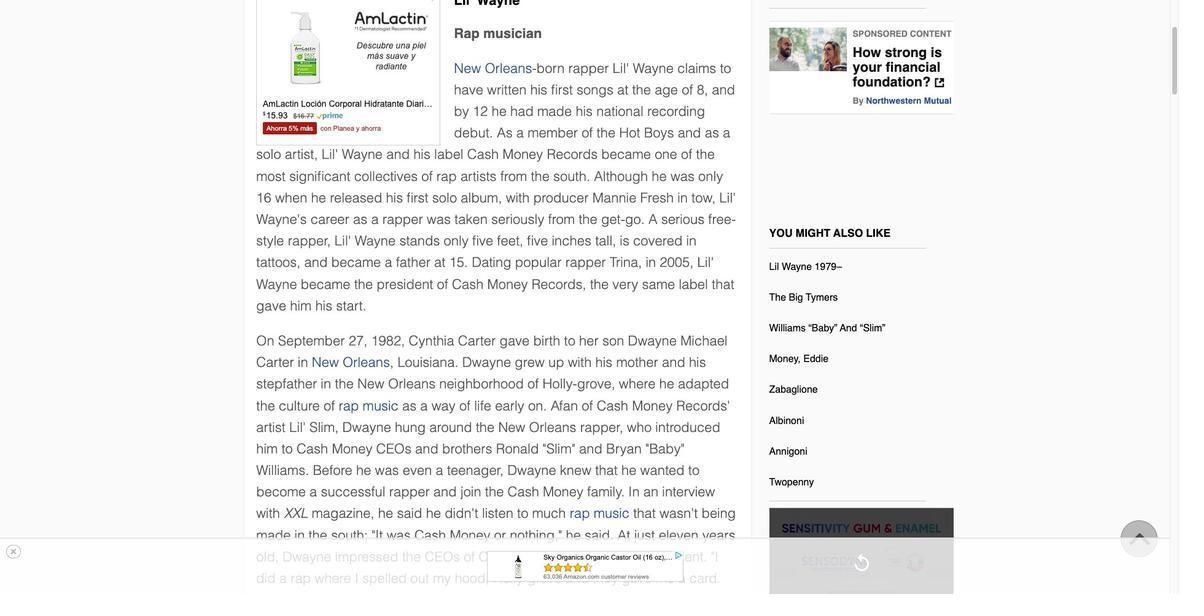 Task type: vqa. For each thing, say whether or not it's contained in the screenshot.
Wertham's in the In 1947 the sales of comic books reached sixty million a month, and they seemed beyond attempts at censorship and curtailing their spread. But in 1948 a New York psychiatrist, Fredric Wertham, began a campaign that led eventually to a Senate investigation on the nature of comic books and the industry's establishing a Comics Code in a successful attempt to avoid formal regulation through self- censorship. Wertham's 1954 book
no



Task type: locate. For each thing, give the bounding box(es) containing it.
cash down or
[[479, 550, 511, 565]]

or
[[494, 528, 506, 544]]

"i
[[711, 550, 719, 565]]

that inside -born rapper lil' wayne claims to have written his first songs at the age of 8, and by 12 he had made his national recording debut. as a member of the hot boys and as a solo artist, lil' wayne and his label cash money records became one of the most significant collectives of rap artists from the south. although he was only 16 when he released his first solo album, with producer mannie fresh in tow, lil' wayne's career as a rapper was taken seriously from the get-go. a serious free- style rapper, lil' wayne stands only five feet, five inches tall, is covered in tattoos, and became a father at 15. dating popular rapper trina, in 2005, lil' wayne became the president of cash money records, the very same label that gave him his start.
[[712, 277, 735, 292]]

national
[[597, 104, 644, 119]]

the right one
[[696, 147, 715, 162]]

as down released
[[353, 212, 368, 227]]

rap
[[454, 25, 480, 41]]

1 horizontal spatial first
[[551, 82, 573, 98]]

and right the tattoos,
[[304, 255, 328, 271]]

0 vertical spatial ceos
[[376, 442, 412, 457]]

0 horizontal spatial only
[[444, 234, 469, 249]]

1 five from the left
[[472, 234, 494, 249]]

as up hung
[[402, 398, 417, 414]]

1 vertical spatial new orleans
[[312, 355, 390, 371]]

holly-
[[543, 377, 577, 392], [493, 571, 528, 587]]

1 horizontal spatial rapper,
[[580, 420, 623, 435]]

was left even
[[375, 463, 399, 479]]

dwayne up know,
[[283, 550, 332, 565]]

by inside the that wasn't being made in the south; "it was cash money or nothing," he said. at just eleven years old, dwayne impressed the ceos of cash money by showing off his talent. "i did a rap where i spelled out my hood, holly-grove and they gave me a card. you know, you give a child a card, he ain't never stop callin' that number,
[[559, 550, 574, 565]]

"slim"
[[860, 323, 886, 334]]

new inside the as a way of life early on. afan of cash money records' artist lil' slim, dwayne hung around the new orleans rapper, who introduced him to cash money ceos and brothers ronald "slim" and bryan "baby" williams. before he was even a teenager, dwayne knew that he wanted to become a successful rapper and join the cash money family. in an interview with
[[499, 420, 526, 435]]

and inside "link"
[[840, 323, 857, 334]]

as
[[497, 125, 513, 141]]

new orleans for new orleans link to the bottom
[[312, 355, 390, 371]]

he right said at the bottom left of page
[[426, 507, 441, 522]]

1 vertical spatial first
[[407, 190, 429, 206]]

2 horizontal spatial as
[[705, 125, 719, 141]]

2 vertical spatial as
[[402, 398, 417, 414]]

carter down on on the bottom of the page
[[256, 355, 294, 371]]

the down the life
[[476, 420, 495, 435]]

the
[[633, 82, 651, 98], [597, 125, 616, 141], [696, 147, 715, 162], [531, 169, 550, 184], [579, 212, 598, 227], [354, 277, 373, 292], [590, 277, 609, 292], [335, 377, 354, 392], [256, 398, 275, 414], [476, 420, 495, 435], [485, 485, 504, 500], [309, 528, 328, 544], [402, 550, 421, 565]]

strong
[[885, 45, 927, 60]]

and up stop
[[566, 571, 589, 587]]

to inside on september 27, 1982, cynthia carter gave birth to her son dwayne michael carter in
[[564, 334, 576, 349]]

covered
[[634, 234, 683, 249]]

with inside -born rapper lil' wayne claims to have written his first songs at the age of 8, and by 12 he had made his national recording debut. as a member of the hot boys and as a solo artist, lil' wayne and his label cash money records became one of the most significant collectives of rap artists from the south. although he was only 16 when he released his first solo album, with producer mannie fresh in tow, lil' wayne's career as a rapper was taken seriously from the get-go. a serious free- style rapper, lil' wayne stands only five feet, five inches tall, is covered in tattoos, and became a father at 15. dating popular rapper trina, in 2005, lil' wayne became the president of cash money records, the very same label that gave him his start.
[[506, 190, 530, 206]]

0 horizontal spatial rap music link
[[339, 398, 399, 414]]

1 vertical spatial as
[[353, 212, 368, 227]]

at
[[617, 82, 629, 98], [434, 255, 446, 271]]

0 vertical spatial as
[[705, 125, 719, 141]]

member
[[528, 125, 578, 141]]

northwestern mutual link
[[866, 96, 952, 106]]

artist,
[[285, 147, 318, 162]]

1 vertical spatial rap music link
[[570, 507, 630, 522]]

2 horizontal spatial gave
[[622, 571, 652, 587]]

his up grove,
[[596, 355, 613, 371]]

-
[[532, 61, 537, 76]]

tall,
[[595, 234, 616, 249]]

label down debut. on the left
[[434, 147, 464, 162]]

gave up on on the bottom of the page
[[256, 298, 286, 314]]

wayne
[[633, 61, 674, 76], [342, 147, 383, 162], [355, 234, 396, 249], [782, 262, 812, 273], [256, 277, 297, 292]]

0 vertical spatial with
[[506, 190, 530, 206]]

the up "out"
[[402, 550, 421, 565]]

hot
[[619, 125, 641, 141]]

0 vertical spatial where
[[619, 377, 656, 392]]

1 horizontal spatial from
[[548, 212, 575, 227]]

said.
[[585, 528, 614, 544]]

and right mother
[[662, 355, 686, 371]]

knew
[[560, 463, 592, 479]]

0 vertical spatial new orleans
[[454, 61, 532, 76]]

made up old,
[[256, 528, 291, 544]]

ceos inside the that wasn't being made in the south; "it was cash money or nothing," he said. at just eleven years old, dwayne impressed the ceos of cash money by showing off his talent. "i did a rap where i spelled out my hood, holly-grove and they gave me a card. you know, you give a child a card, he ain't never stop callin' that number,
[[425, 550, 460, 565]]

0 vertical spatial him
[[290, 298, 312, 314]]

wayne up collectives
[[342, 147, 383, 162]]

that up michael on the bottom right of the page
[[712, 277, 735, 292]]

0 horizontal spatial made
[[256, 528, 291, 544]]

"it
[[372, 528, 383, 544]]

him up september
[[290, 298, 312, 314]]

wasn't
[[660, 507, 698, 522]]

is inside -born rapper lil' wayne claims to have written his first songs at the age of 8, and by 12 he had made his national recording debut. as a member of the hot boys and as a solo artist, lil' wayne and his label cash money records became one of the most significant collectives of rap artists from the south. although he was only 16 when he released his first solo album, with producer mannie fresh in tow, lil' wayne's career as a rapper was taken seriously from the get-go. a serious free- style rapper, lil' wayne stands only five feet, five inches tall, is covered in tattoos, and became a father at 15. dating popular rapper trina, in 2005, lil' wayne became the president of cash money records, the very same label that gave him his start.
[[620, 234, 630, 249]]

debut.
[[454, 125, 493, 141]]

callin'
[[581, 593, 616, 595]]

1 horizontal spatial gave
[[500, 334, 530, 349]]

hung
[[395, 420, 426, 435]]

orleans up "slim"
[[529, 420, 577, 435]]

where
[[619, 377, 656, 392], [315, 571, 351, 587]]

1 vertical spatial advertisement region
[[487, 552, 684, 582]]

solo up taken
[[432, 190, 457, 206]]

rap music link
[[339, 398, 399, 414], [570, 507, 630, 522]]

1 vertical spatial rapper,
[[580, 420, 623, 435]]

1 horizontal spatial new orleans link
[[454, 61, 532, 76]]

recording
[[648, 104, 705, 119]]

get-
[[601, 212, 626, 227]]

rap right culture
[[339, 398, 359, 414]]

of right collectives
[[422, 169, 433, 184]]

is right tall, on the right top
[[620, 234, 630, 249]]

ceos up my
[[425, 550, 460, 565]]

music down family.
[[594, 507, 630, 522]]

who
[[627, 420, 652, 435]]

0 horizontal spatial by
[[454, 104, 469, 119]]

the left get-
[[579, 212, 598, 227]]

years
[[703, 528, 736, 544]]

dwayne inside on september 27, 1982, cynthia carter gave birth to her son dwayne michael carter in
[[628, 334, 677, 349]]

1 horizontal spatial is
[[931, 45, 942, 60]]

rap inside -born rapper lil' wayne claims to have written his first songs at the age of 8, and by 12 he had made his national recording debut. as a member of the hot boys and as a solo artist, lil' wayne and his label cash money records became one of the most significant collectives of rap artists from the south. although he was only 16 when he released his first solo album, with producer mannie fresh in tow, lil' wayne's career as a rapper was taken seriously from the get-go. a serious free- style rapper, lil' wayne stands only five feet, five inches tall, is covered in tattoos, and became a father at 15. dating popular rapper trina, in 2005, lil' wayne became the president of cash money records, the very same label that gave him his start.
[[437, 169, 457, 184]]

rapper inside the as a way of life early on. afan of cash money records' artist lil' slim, dwayne hung around the new orleans rapper, who introduced him to cash money ceos and brothers ronald "slim" and bryan "baby" williams. before he was even a teenager, dwayne knew that he wanted to become a successful rapper and join the cash money family. in an interview with
[[389, 485, 430, 500]]

williams
[[770, 323, 806, 334]]

1979–
[[815, 262, 842, 273]]

rapper
[[569, 61, 609, 76], [383, 212, 423, 227], [566, 255, 606, 271], [389, 485, 430, 500]]

albinoni link
[[770, 411, 805, 437]]

new orleans down 27,
[[312, 355, 390, 371]]

0 vertical spatial made
[[538, 104, 572, 119]]

twopenny
[[770, 477, 814, 488]]

1 vertical spatial solo
[[432, 190, 457, 206]]

they
[[593, 571, 618, 587]]

have
[[454, 82, 484, 98]]

0 horizontal spatial him
[[256, 442, 278, 457]]

1 horizontal spatial five
[[527, 234, 548, 249]]

1 vertical spatial is
[[620, 234, 630, 249]]

how strong is your financial foundation? link
[[853, 45, 954, 90]]

career
[[311, 212, 350, 227]]

dwayne inside , louisiana. dwayne grew up with his mother and his stepfather in the new orleans neighborhood of holly-grove, where he adapted the culture of
[[462, 355, 511, 371]]

0 horizontal spatial you
[[256, 593, 280, 595]]

0 vertical spatial advertisement region
[[256, 0, 441, 146]]

dwayne
[[628, 334, 677, 349], [462, 355, 511, 371], [343, 420, 391, 435], [508, 463, 556, 479], [283, 550, 332, 565]]

nothing,"
[[510, 528, 562, 544]]

culture
[[279, 398, 320, 414]]

to inside -born rapper lil' wayne claims to have written his first songs at the age of 8, and by 12 he had made his national recording debut. as a member of the hot boys and as a solo artist, lil' wayne and his label cash money records became one of the most significant collectives of rap artists from the south. although he was only 16 when he released his first solo album, with producer mannie fresh in tow, lil' wayne's career as a rapper was taken seriously from the get-go. a serious free- style rapper, lil' wayne stands only five feet, five inches tall, is covered in tattoos, and became a father at 15. dating popular rapper trina, in 2005, lil' wayne became the president of cash money records, the very same label that gave him his start.
[[720, 61, 732, 76]]

in inside on september 27, 1982, cynthia carter gave birth to her son dwayne michael carter in
[[298, 355, 308, 371]]

2 horizontal spatial with
[[568, 355, 592, 371]]

you inside the that wasn't being made in the south; "it was cash money or nothing," he said. at just eleven years old, dwayne impressed the ceos of cash money by showing off his talent. "i did a rap where i spelled out my hood, holly-grove and they gave me a card. you know, you give a child a card, he ain't never stop callin' that number,
[[256, 593, 280, 595]]

family.
[[587, 485, 625, 500]]

0 horizontal spatial music
[[363, 398, 399, 414]]

0 vertical spatial label
[[434, 147, 464, 162]]

1 vertical spatial new orleans link
[[312, 355, 390, 371]]

as inside the as a way of life early on. afan of cash money records' artist lil' slim, dwayne hung around the new orleans rapper, who introduced him to cash money ceos and brothers ronald "slim" and bryan "baby" williams. before he was even a teenager, dwayne knew that he wanted to become a successful rapper and join the cash money family. in an interview with
[[402, 398, 417, 414]]

orleans
[[485, 61, 532, 76], [343, 355, 390, 371], [388, 377, 436, 392], [529, 420, 577, 435]]

where up you
[[315, 571, 351, 587]]

advertisement region
[[256, 0, 441, 146], [487, 552, 684, 582]]

seriously
[[492, 212, 545, 227]]

although
[[594, 169, 648, 184]]

0 vertical spatial by
[[454, 104, 469, 119]]

1 horizontal spatial where
[[619, 377, 656, 392]]

of right afan
[[582, 398, 593, 414]]

1 vertical spatial you
[[256, 593, 280, 595]]

"slim"
[[543, 442, 576, 457]]

2 vertical spatial gave
[[622, 571, 652, 587]]

0 horizontal spatial new orleans link
[[312, 355, 390, 371]]

the up start.
[[354, 277, 373, 292]]

0 vertical spatial rapper,
[[288, 234, 331, 249]]

0 horizontal spatial new orleans
[[312, 355, 390, 371]]

and down recording
[[678, 125, 701, 141]]

1 horizontal spatial holly-
[[543, 377, 577, 392]]

in inside the that wasn't being made in the south; "it was cash money or nothing," he said. at just eleven years old, dwayne impressed the ceos of cash money by showing off his talent. "i did a rap where i spelled out my hood, holly-grove and they gave me a card. you know, you give a child a card, he ain't never stop callin' that number,
[[295, 528, 305, 544]]

0 horizontal spatial five
[[472, 234, 494, 249]]

0 horizontal spatial holly-
[[493, 571, 528, 587]]

2 vertical spatial with
[[256, 507, 280, 522]]

as down recording
[[705, 125, 719, 141]]

gave inside the that wasn't being made in the south; "it was cash money or nothing," he said. at just eleven years old, dwayne impressed the ceos of cash money by showing off his talent. "i did a rap where i spelled out my hood, holly-grove and they gave me a card. you know, you give a child a card, he ain't never stop callin' that number,
[[622, 571, 652, 587]]

before
[[313, 463, 353, 479]]

he left the adapted
[[660, 377, 675, 392]]

first down collectives
[[407, 190, 429, 206]]

he down 'significant'
[[311, 190, 326, 206]]

first
[[551, 82, 573, 98], [407, 190, 429, 206]]

and up xxl magazine, he said he didn't listen to much rap music
[[434, 485, 457, 500]]

0 vertical spatial became
[[602, 147, 651, 162]]

that inside the as a way of life early on. afan of cash money records' artist lil' slim, dwayne hung around the new orleans rapper, who introduced him to cash money ceos and brothers ronald "slim" and bryan "baby" williams. before he was even a teenager, dwayne knew that he wanted to become a successful rapper and join the cash money family. in an interview with
[[595, 463, 618, 479]]

0 horizontal spatial is
[[620, 234, 630, 249]]

money down knew at bottom
[[543, 485, 584, 500]]

1 vertical spatial holly-
[[493, 571, 528, 587]]

dwayne inside the that wasn't being made in the south; "it was cash money or nothing," he said. at just eleven years old, dwayne impressed the ceos of cash money by showing off his talent. "i did a rap where i spelled out my hood, holly-grove and they gave me a card. you know, you give a child a card, he ain't never stop callin' that number,
[[283, 550, 332, 565]]

dwayne down rap music
[[343, 420, 391, 435]]

1 vertical spatial only
[[444, 234, 469, 249]]

made up member
[[538, 104, 572, 119]]

0 horizontal spatial carter
[[256, 355, 294, 371]]

in inside , louisiana. dwayne grew up with his mother and his stepfather in the new orleans neighborhood of holly-grove, where he adapted the culture of
[[321, 377, 331, 392]]

0 horizontal spatial as
[[353, 212, 368, 227]]

him
[[290, 298, 312, 314], [256, 442, 278, 457]]

wayne up age
[[633, 61, 674, 76]]

1 horizontal spatial music
[[594, 507, 630, 522]]

gave up grew
[[500, 334, 530, 349]]

dating
[[472, 255, 512, 271]]

rap musician
[[454, 25, 542, 41]]

bryan
[[606, 442, 642, 457]]

1 horizontal spatial with
[[506, 190, 530, 206]]

written
[[487, 82, 527, 98]]

being
[[702, 507, 736, 522]]

1 vertical spatial gave
[[500, 334, 530, 349]]

1 horizontal spatial made
[[538, 104, 572, 119]]

rapper, up "bryan"
[[580, 420, 623, 435]]

1 horizontal spatial label
[[679, 277, 708, 292]]

by inside -born rapper lil' wayne claims to have written his first songs at the age of 8, and by 12 he had made his national recording debut. as a member of the hot boys and as a solo artist, lil' wayne and his label cash money records became one of the most significant collectives of rap artists from the south. although he was only 16 when he released his first solo album, with producer mannie fresh in tow, lil' wayne's career as a rapper was taken seriously from the get-go. a serious free- style rapper, lil' wayne stands only five feet, five inches tall, is covered in tattoos, and became a father at 15. dating popular rapper trina, in 2005, lil' wayne became the president of cash money records, the very same label that gave him his start.
[[454, 104, 469, 119]]

rap music link up hung
[[339, 398, 399, 414]]

louisiana.
[[398, 355, 459, 371]]

0 horizontal spatial rapper,
[[288, 234, 331, 249]]

go.
[[625, 212, 645, 227]]

content
[[910, 29, 952, 39]]

1 horizontal spatial ceos
[[425, 550, 460, 565]]

to right claims
[[720, 61, 732, 76]]

annigoni
[[770, 447, 808, 458]]

new orleans link up written
[[454, 61, 532, 76]]

0 horizontal spatial ceos
[[376, 442, 412, 457]]

1 vertical spatial carter
[[256, 355, 294, 371]]

rapper, inside -born rapper lil' wayne claims to have written his first songs at the age of 8, and by 12 he had made his national recording debut. as a member of the hot boys and as a solo artist, lil' wayne and his label cash money records became one of the most significant collectives of rap artists from the south. although he was only 16 when he released his first solo album, with producer mannie fresh in tow, lil' wayne's career as a rapper was taken seriously from the get-go. a serious free- style rapper, lil' wayne stands only five feet, five inches tall, is covered in tattoos, and became a father at 15. dating popular rapper trina, in 2005, lil' wayne became the president of cash money records, the very same label that gave him his start.
[[288, 234, 331, 249]]

1 vertical spatial with
[[568, 355, 592, 371]]

carter
[[458, 334, 496, 349], [256, 355, 294, 371]]

his right off
[[650, 550, 667, 565]]

records
[[547, 147, 598, 162]]

1 vertical spatial made
[[256, 528, 291, 544]]

0 horizontal spatial gave
[[256, 298, 286, 314]]

0 vertical spatial rap music link
[[339, 398, 399, 414]]

made inside -born rapper lil' wayne claims to have written his first songs at the age of 8, and by 12 he had made his national recording debut. as a member of the hot boys and as a solo artist, lil' wayne and his label cash money records became one of the most significant collectives of rap artists from the south. although he was only 16 when he released his first solo album, with producer mannie fresh in tow, lil' wayne's career as a rapper was taken seriously from the get-go. a serious free- style rapper, lil' wayne stands only five feet, five inches tall, is covered in tattoos, and became a father at 15. dating popular rapper trina, in 2005, lil' wayne became the president of cash money records, the very same label that gave him his start.
[[538, 104, 572, 119]]

rapper down inches
[[566, 255, 606, 271]]

0 horizontal spatial where
[[315, 571, 351, 587]]

the big tymers link
[[770, 287, 838, 313]]

0 vertical spatial you
[[770, 226, 793, 239]]

that up just
[[634, 507, 656, 522]]

at up national
[[617, 82, 629, 98]]

1 vertical spatial from
[[548, 212, 575, 227]]

old,
[[256, 550, 279, 565]]

ceos down hung
[[376, 442, 412, 457]]

0 vertical spatial is
[[931, 45, 942, 60]]

successful
[[321, 485, 386, 500]]

1 horizontal spatial only
[[699, 169, 723, 184]]

27,
[[349, 334, 368, 349]]

five up dating
[[472, 234, 494, 249]]

the up rap music
[[335, 377, 354, 392]]

0 vertical spatial solo
[[256, 147, 281, 162]]

1 horizontal spatial by
[[559, 550, 574, 565]]

of right one
[[681, 147, 693, 162]]

with inside the as a way of life early on. afan of cash money records' artist lil' slim, dwayne hung around the new orleans rapper, who introduced him to cash money ceos and brothers ronald "slim" and bryan "baby" williams. before he was even a teenager, dwayne knew that he wanted to become a successful rapper and join the cash money family. in an interview with
[[256, 507, 280, 522]]

became
[[602, 147, 651, 162], [332, 255, 381, 271], [301, 277, 351, 292]]

birth
[[534, 334, 561, 349]]

0 vertical spatial gave
[[256, 298, 286, 314]]

lil'
[[613, 61, 629, 76], [322, 147, 338, 162], [720, 190, 736, 206], [335, 234, 351, 249], [698, 255, 714, 271], [289, 420, 306, 435]]

annigoni link
[[770, 442, 808, 468]]

money up the before
[[332, 442, 373, 457]]

holly- down up
[[543, 377, 577, 392]]

1 vertical spatial him
[[256, 442, 278, 457]]

0 horizontal spatial from
[[501, 169, 527, 184]]

age
[[655, 82, 678, 98]]

williams "baby" and "slim"
[[770, 323, 886, 334]]

1 horizontal spatial new orleans
[[454, 61, 532, 76]]

money down nothing," in the left of the page
[[514, 550, 555, 565]]

1 vertical spatial ceos
[[425, 550, 460, 565]]

the
[[770, 292, 786, 303]]

her
[[579, 334, 599, 349]]

solo up most
[[256, 147, 281, 162]]

to up the interview
[[689, 463, 700, 479]]

when
[[275, 190, 307, 206]]

1 horizontal spatial him
[[290, 298, 312, 314]]

-born rapper lil' wayne claims to have written his first songs at the age of 8, and by 12 he had made his national recording debut. as a member of the hot boys and as a solo artist, lil' wayne and his label cash money records became one of the most significant collectives of rap artists from the south. although he was only 16 when he released his first solo album, with producer mannie fresh in tow, lil' wayne's career as a rapper was taken seriously from the get-go. a serious free- style rapper, lil' wayne stands only five feet, five inches tall, is covered in tattoos, and became a father at 15. dating popular rapper trina, in 2005, lil' wayne became the president of cash money records, the very same label that gave him his start.
[[256, 61, 736, 314]]

new orleans link down 27,
[[312, 355, 390, 371]]

by
[[454, 104, 469, 119], [559, 550, 574, 565]]

rap inside the that wasn't being made in the south; "it was cash money or nothing," he said. at just eleven years old, dwayne impressed the ceos of cash money by showing off his talent. "i did a rap where i spelled out my hood, holly-grove and they gave me a card. you know, you give a child a card, he ain't never stop callin' that number,
[[291, 571, 311, 587]]

inches
[[552, 234, 592, 249]]

him down artist
[[256, 442, 278, 457]]

dwayne up mother
[[628, 334, 677, 349]]

1 vertical spatial where
[[315, 571, 351, 587]]

grove,
[[577, 377, 615, 392]]

that right callin'
[[620, 593, 642, 595]]

0 horizontal spatial first
[[407, 190, 429, 206]]

money
[[503, 147, 543, 162], [488, 277, 528, 292], [632, 398, 673, 414], [332, 442, 373, 457], [543, 485, 584, 500], [450, 528, 491, 544], [514, 550, 555, 565]]

money down as
[[503, 147, 543, 162]]

2005,
[[660, 255, 694, 271]]

that up family.
[[595, 463, 618, 479]]

lil wayne 1979–
[[770, 262, 842, 273]]

dwayne up neighborhood
[[462, 355, 511, 371]]

0 horizontal spatial at
[[434, 255, 446, 271]]

of up hood,
[[464, 550, 475, 565]]

lil wayne 1979– link
[[770, 257, 842, 283]]

is
[[931, 45, 942, 60], [620, 234, 630, 249]]

0 vertical spatial carter
[[458, 334, 496, 349]]



Task type: describe. For each thing, give the bounding box(es) containing it.
father
[[396, 255, 431, 271]]

lil' down career
[[335, 234, 351, 249]]

of down grew
[[528, 377, 539, 392]]

is inside sponsored content how strong is your financial foundation? by northwestern mutual
[[931, 45, 942, 60]]

"baby"
[[646, 442, 685, 457]]

also
[[834, 226, 863, 239]]

zabaglione link
[[770, 380, 818, 406]]

dwayne down ronald
[[508, 463, 556, 479]]

that wasn't being made in the south; "it was cash money or nothing," he said. at just eleven years old, dwayne impressed the ceos of cash money by showing off his talent. "i did a rap where i spelled out my hood, holly-grove and they gave me a card. you know, you give a child a card, he ain't never stop callin' that number,
[[256, 507, 736, 595]]

holly- inside the that wasn't being made in the south; "it was cash money or nothing," he said. at just eleven years old, dwayne impressed the ceos of cash money by showing off his talent. "i did a rap where i spelled out my hood, holly-grove and they gave me a card. you know, you give a child a card, he ain't never stop callin' that number,
[[493, 571, 528, 587]]

he down "bryan"
[[622, 463, 637, 479]]

cash down said at the bottom left of page
[[415, 528, 446, 544]]

×
[[10, 546, 17, 559]]

he right 12 at the top left
[[492, 104, 507, 119]]

by
[[853, 96, 864, 106]]

orleans down 27,
[[343, 355, 390, 371]]

impressed
[[335, 550, 399, 565]]

0 vertical spatial only
[[699, 169, 723, 184]]

of left the life
[[459, 398, 471, 414]]

12
[[473, 104, 488, 119]]

on september 27, 1982, cynthia carter gave birth to her son dwayne michael carter in
[[256, 334, 728, 371]]

lil' up songs
[[613, 61, 629, 76]]

0 horizontal spatial advertisement region
[[256, 0, 441, 146]]

to right listen
[[517, 507, 529, 522]]

grew
[[515, 355, 545, 371]]

0 horizontal spatial solo
[[256, 147, 281, 162]]

taken
[[455, 212, 488, 227]]

new inside , louisiana. dwayne grew up with his mother and his stepfather in the new orleans neighborhood of holly-grove, where he adapted the culture of
[[358, 377, 385, 392]]

lil
[[770, 262, 779, 273]]

2 five from the left
[[527, 234, 548, 249]]

financial
[[886, 59, 941, 75]]

orleans inside the as a way of life early on. afan of cash money records' artist lil' slim, dwayne hung around the new orleans rapper, who introduced him to cash money ceos and brothers ronald "slim" and bryan "baby" williams. before he was even a teenager, dwayne knew that he wanted to become a successful rapper and join the cash money family. in an interview with
[[529, 420, 577, 435]]

1 vertical spatial music
[[594, 507, 630, 522]]

how strong is your financial foundation? image
[[770, 27, 847, 71]]

join
[[461, 485, 482, 500]]

1 vertical spatial at
[[434, 255, 446, 271]]

and inside , louisiana. dwayne grew up with his mother and his stepfather in the new orleans neighborhood of holly-grove, where he adapted the culture of
[[662, 355, 686, 371]]

2 vertical spatial became
[[301, 277, 351, 292]]

fresh
[[641, 190, 674, 206]]

zabaglione
[[770, 385, 818, 396]]

new down september
[[312, 355, 339, 371]]

of inside the that wasn't being made in the south; "it was cash money or nothing," he said. at just eleven years old, dwayne impressed the ceos of cash money by showing off his talent. "i did a rap where i spelled out my hood, holly-grove and they gave me a card. you know, you give a child a card, he ain't never stop callin' that number,
[[464, 550, 475, 565]]

trina,
[[610, 255, 642, 271]]

the left very
[[590, 277, 609, 292]]

much
[[532, 507, 566, 522]]

mother
[[616, 355, 659, 371]]

orleans inside , louisiana. dwayne grew up with his mother and his stepfather in the new orleans neighborhood of holly-grove, where he adapted the culture of
[[388, 377, 436, 392]]

in left tow,
[[678, 190, 688, 206]]

and inside the that wasn't being made in the south; "it was cash money or nothing," he said. at just eleven years old, dwayne impressed the ceos of cash money by showing off his talent. "i did a rap where i spelled out my hood, holly-grove and they gave me a card. you know, you give a child a card, he ain't never stop callin' that number,
[[566, 571, 589, 587]]

i
[[355, 571, 359, 587]]

rapper, inside the as a way of life early on. afan of cash money records' artist lil' slim, dwayne hung around the new orleans rapper, who introduced him to cash money ceos and brothers ronald "slim" and bryan "baby" williams. before he was even a teenager, dwayne knew that he wanted to become a successful rapper and join the cash money family. in an interview with
[[580, 420, 623, 435]]

cash down slim,
[[297, 442, 328, 457]]

the left hot
[[597, 125, 616, 141]]

cash up listen
[[508, 485, 539, 500]]

did
[[256, 571, 276, 587]]

feet,
[[497, 234, 524, 249]]

producer
[[534, 190, 589, 206]]

neighborhood
[[439, 377, 524, 392]]

holly- inside , louisiana. dwayne grew up with his mother and his stepfather in the new orleans neighborhood of holly-grove, where he adapted the culture of
[[543, 377, 577, 392]]

money,
[[770, 354, 801, 365]]

collectives
[[354, 169, 418, 184]]

0 vertical spatial from
[[501, 169, 527, 184]]

15.
[[449, 255, 468, 271]]

you
[[322, 593, 344, 595]]

he up the successful
[[356, 463, 371, 479]]

was up stands
[[427, 212, 451, 227]]

records,
[[532, 277, 586, 292]]

xxl
[[284, 507, 308, 522]]

serious
[[662, 212, 705, 227]]

was inside the as a way of life early on. afan of cash money records' artist lil' slim, dwayne hung around the new orleans rapper, who introduced him to cash money ceos and brothers ronald "slim" and bryan "baby" williams. before he was even a teenager, dwayne knew that he wanted to become a successful rapper and join the cash money family. in an interview with
[[375, 463, 399, 479]]

twopenny link
[[770, 472, 814, 498]]

popular
[[515, 255, 562, 271]]

and up even
[[415, 442, 439, 457]]

to up williams.
[[282, 442, 293, 457]]

grove
[[528, 571, 562, 587]]

albinoni
[[770, 416, 805, 427]]

style
[[256, 234, 284, 249]]

his left start.
[[315, 298, 333, 314]]

card,
[[432, 593, 463, 595]]

the up "producer"
[[531, 169, 550, 184]]

his down -
[[531, 82, 548, 98]]

and right 8,
[[712, 82, 735, 98]]

life
[[475, 398, 492, 414]]

gave inside -born rapper lil' wayne claims to have written his first songs at the age of 8, and by 12 he had made his national recording debut. as a member of the hot boys and as a solo artist, lil' wayne and his label cash money records became one of the most significant collectives of rap artists from the south. although he was only 16 when he released his first solo album, with producer mannie fresh in tow, lil' wayne's career as a rapper was taken seriously from the get-go. a serious free- style rapper, lil' wayne stands only five feet, five inches tall, is covered in tattoos, and became a father at 15. dating popular rapper trina, in 2005, lil' wayne became the president of cash money records, the very same label that gave him his start.
[[256, 298, 286, 314]]

in
[[629, 485, 640, 500]]

his down collectives
[[386, 190, 403, 206]]

rap music
[[339, 398, 399, 414]]

one
[[655, 147, 678, 162]]

1 vertical spatial label
[[679, 277, 708, 292]]

0 vertical spatial at
[[617, 82, 629, 98]]

september
[[278, 334, 345, 349]]

rapper up songs
[[569, 61, 609, 76]]

cash down 15.
[[452, 277, 484, 292]]

rap up said. at the bottom
[[570, 507, 590, 522]]

cash up artists at the top of the page
[[467, 147, 499, 162]]

his inside the that wasn't being made in the south; "it was cash money or nothing," he said. at just eleven years old, dwayne impressed the ceos of cash money by showing off his talent. "i did a rap where i spelled out my hood, holly-grove and they gave me a card. you know, you give a child a card, he ain't never stop callin' that number,
[[650, 550, 667, 565]]

with inside , louisiana. dwayne grew up with his mother and his stepfather in the new orleans neighborhood of holly-grove, where he adapted the culture of
[[568, 355, 592, 371]]

lil' inside the as a way of life early on. afan of cash money records' artist lil' slim, dwayne hung around the new orleans rapper, who introduced him to cash money ceos and brothers ronald "slim" and bryan "baby" williams. before he was even a teenager, dwayne knew that he wanted to become a successful rapper and join the cash money family. in an interview with
[[289, 420, 306, 435]]

orleans up written
[[485, 61, 532, 76]]

slim,
[[310, 420, 339, 435]]

very
[[613, 277, 639, 292]]

his up collectives
[[414, 147, 431, 162]]

in down covered
[[646, 255, 656, 271]]

magazine,
[[312, 507, 375, 522]]

he left said. at the bottom
[[566, 528, 581, 544]]

was down one
[[671, 169, 695, 184]]

lil' right 2005,
[[698, 255, 714, 271]]

new orleans for top new orleans link
[[454, 61, 532, 76]]

ain't
[[486, 593, 510, 595]]

he up fresh
[[652, 169, 667, 184]]

he up "it
[[378, 507, 393, 522]]

on
[[256, 334, 274, 349]]

president
[[377, 277, 433, 292]]

as a way of life early on. afan of cash money records' artist lil' slim, dwayne hung around the new orleans rapper, who introduced him to cash money ceos and brothers ronald "slim" and bryan "baby" williams. before he was even a teenager, dwayne knew that he wanted to become a successful rapper and join the cash money family. in an interview with
[[256, 398, 730, 522]]

1 vertical spatial became
[[332, 255, 381, 271]]

the left south;
[[309, 528, 328, 544]]

had
[[511, 104, 534, 119]]

the up listen
[[485, 485, 504, 500]]

sponsored content how strong is your financial foundation? by northwestern mutual
[[853, 29, 952, 106]]

spelled
[[363, 571, 407, 587]]

rapper up stands
[[383, 212, 423, 227]]

teenager,
[[447, 463, 504, 479]]

lil' up free- on the top of the page
[[720, 190, 736, 206]]

in down serious
[[686, 234, 697, 249]]

most
[[256, 169, 286, 184]]

money down dating
[[488, 277, 528, 292]]

give
[[347, 593, 373, 595]]

significant
[[289, 169, 351, 184]]

south;
[[331, 528, 368, 544]]

gave inside on september 27, 1982, cynthia carter gave birth to her son dwayne michael carter in
[[500, 334, 530, 349]]

wayne left stands
[[355, 234, 396, 249]]

tattoos,
[[256, 255, 301, 271]]

he down hood,
[[467, 593, 482, 595]]

even
[[403, 463, 432, 479]]

his down songs
[[576, 104, 593, 119]]

stands
[[400, 234, 440, 249]]

made inside the that wasn't being made in the south; "it was cash money or nothing," he said. at just eleven years old, dwayne impressed the ceos of cash money by showing off his talent. "i did a rap where i spelled out my hood, holly-grove and they gave me a card. you know, you give a child a card, he ain't never stop callin' that number,
[[256, 528, 291, 544]]

money up who
[[632, 398, 673, 414]]

the left age
[[633, 82, 651, 98]]

0 vertical spatial first
[[551, 82, 573, 98]]

free-
[[709, 212, 736, 227]]

where inside the that wasn't being made in the south; "it was cash money or nothing," he said. at just eleven years old, dwayne impressed the ceos of cash money by showing off his talent. "i did a rap where i spelled out my hood, holly-grove and they gave me a card. you know, you give a child a card, he ain't never stop callin' that number,
[[315, 571, 351, 587]]

of up records
[[582, 125, 593, 141]]

new up have
[[454, 61, 481, 76]]

of left 8,
[[682, 82, 693, 98]]

was inside the that wasn't being made in the south; "it was cash money or nothing," he said. at just eleven years old, dwayne impressed the ceos of cash money by showing off his talent. "i did a rap where i spelled out my hood, holly-grove and they gave me a card. you know, you give a child a card, he ain't never stop callin' that number,
[[387, 528, 411, 544]]

1 horizontal spatial rap music link
[[570, 507, 630, 522]]

1 horizontal spatial carter
[[458, 334, 496, 349]]

where inside , louisiana. dwayne grew up with his mother and his stepfather in the new orleans neighborhood of holly-grove, where he adapted the culture of
[[619, 377, 656, 392]]

claims
[[678, 61, 717, 76]]

him inside -born rapper lil' wayne claims to have written his first songs at the age of 8, and by 12 he had made his national recording debut. as a member of the hot boys and as a solo artist, lil' wayne and his label cash money records became one of the most significant collectives of rap artists from the south. although he was only 16 when he released his first solo album, with producer mannie fresh in tow, lil' wayne's career as a rapper was taken seriously from the get-go. a serious free- style rapper, lil' wayne stands only five feet, five inches tall, is covered in tattoos, and became a father at 15. dating popular rapper trina, in 2005, lil' wayne became the president of cash money records, the very same label that gave him his start.
[[290, 298, 312, 314]]

1 horizontal spatial you
[[770, 226, 793, 239]]

0 vertical spatial new orleans link
[[454, 61, 532, 76]]

and up collectives
[[387, 147, 410, 162]]

0 horizontal spatial label
[[434, 147, 464, 162]]

brothers
[[442, 442, 493, 457]]

the up artist
[[256, 398, 275, 414]]

up
[[549, 355, 564, 371]]

afan
[[551, 398, 578, 414]]

,
[[390, 355, 394, 371]]

0 vertical spatial music
[[363, 398, 399, 414]]

him inside the as a way of life early on. afan of cash money records' artist lil' slim, dwayne hung around the new orleans rapper, who introduced him to cash money ceos and brothers ronald "slim" and bryan "baby" williams. before he was even a teenager, dwayne knew that he wanted to become a successful rapper and join the cash money family. in an interview with
[[256, 442, 278, 457]]

cash down grove,
[[597, 398, 629, 414]]

your
[[853, 59, 882, 75]]

1 horizontal spatial solo
[[432, 190, 457, 206]]

he inside , louisiana. dwayne grew up with his mother and his stepfather in the new orleans neighborhood of holly-grove, where he adapted the culture of
[[660, 377, 675, 392]]

at
[[618, 528, 631, 544]]

of right president
[[437, 277, 448, 292]]

wayne right lil at the top right of the page
[[782, 262, 812, 273]]

lil' up 'significant'
[[322, 147, 338, 162]]

around
[[430, 420, 472, 435]]

wayne down the tattoos,
[[256, 277, 297, 292]]

how
[[853, 45, 882, 60]]

1 horizontal spatial advertisement region
[[487, 552, 684, 582]]

of up slim,
[[324, 398, 335, 414]]

hood,
[[455, 571, 490, 587]]

money down didn't
[[450, 528, 491, 544]]

card.
[[690, 571, 721, 587]]

adapted
[[678, 377, 729, 392]]

never
[[514, 593, 548, 595]]

money, eddie link
[[770, 349, 829, 375]]

and up knew at bottom
[[579, 442, 603, 457]]

ceos inside the as a way of life early on. afan of cash money records' artist lil' slim, dwayne hung around the new orleans rapper, who introduced him to cash money ceos and brothers ronald "slim" and bryan "baby" williams. before he was even a teenager, dwayne knew that he wanted to become a successful rapper and join the cash money family. in an interview with
[[376, 442, 412, 457]]

tymers
[[806, 292, 838, 303]]

might
[[796, 226, 831, 239]]

know,
[[283, 593, 318, 595]]

his up the adapted
[[689, 355, 706, 371]]



